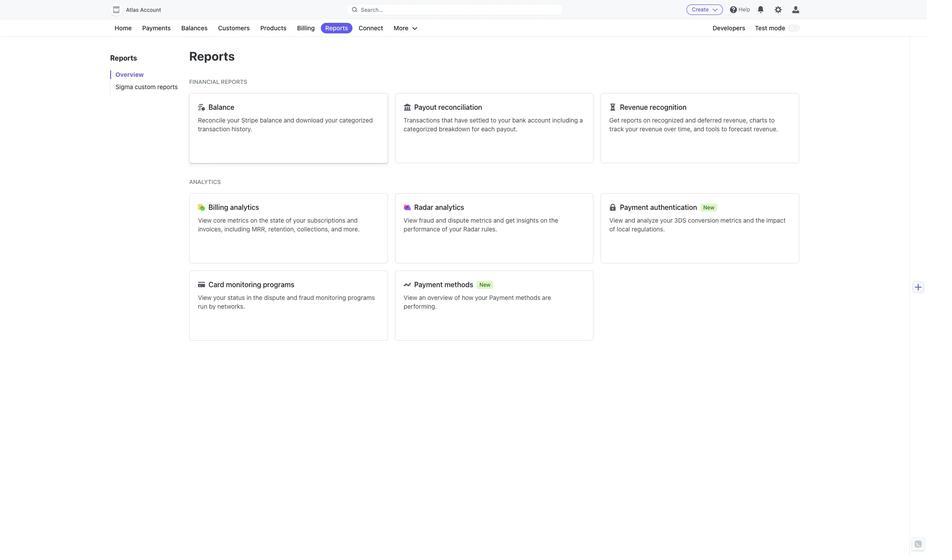 Task type: vqa. For each thing, say whether or not it's contained in the screenshot.
the within View and analyze your 3DS conversion metrics and the impact of local regulations.
yes



Task type: describe. For each thing, give the bounding box(es) containing it.
revenue.
[[754, 125, 779, 133]]

the inside view and analyze your 3ds conversion metrics and the impact of local regulations.
[[756, 217, 765, 224]]

the inside the 'view core metrics on the state of your subscriptions and invoices, including mrr, retention, collections, and more.'
[[259, 217, 268, 224]]

by
[[209, 303, 216, 310]]

on inside view fraud and dispute metrics and get insights on the performance of your radar rules.
[[541, 217, 548, 224]]

more
[[394, 24, 409, 32]]

test
[[756, 24, 768, 32]]

your inside the 'view core metrics on the state of your subscriptions and invoices, including mrr, retention, collections, and more.'
[[293, 217, 306, 224]]

connect
[[359, 24, 383, 32]]

the inside view fraud and dispute metrics and get insights on the performance of your radar rules.
[[550, 217, 559, 224]]

billing analytics
[[209, 203, 259, 211]]

get
[[506, 217, 515, 224]]

deferred
[[698, 116, 722, 124]]

radar inside view fraud and dispute metrics and get insights on the performance of your radar rules.
[[464, 225, 480, 233]]

view for card monitoring programs
[[198, 294, 212, 301]]

including inside the 'view core metrics on the state of your subscriptions and invoices, including mrr, retention, collections, and more.'
[[225, 225, 250, 233]]

customers
[[218, 24, 250, 32]]

transaction
[[198, 125, 230, 133]]

reconciliation
[[439, 103, 483, 111]]

and up more.
[[347, 217, 358, 224]]

in
[[247, 294, 252, 301]]

products
[[260, 24, 287, 32]]

balances
[[181, 24, 208, 32]]

more.
[[344, 225, 360, 233]]

performing.
[[404, 303, 437, 310]]

reports inside "sigma custom reports" link
[[157, 83, 178, 90]]

your inside view fraud and dispute metrics and get insights on the performance of your radar rules.
[[450, 225, 462, 233]]

overview
[[116, 71, 144, 78]]

test mode
[[756, 24, 786, 32]]

card
[[209, 281, 224, 289]]

0 vertical spatial monitoring
[[226, 281, 261, 289]]

analyze
[[637, 217, 659, 224]]

1 horizontal spatial to
[[722, 125, 728, 133]]

categorized inside transactions that have settled to your bank account including a categorized breakdown for each payout.
[[404, 125, 438, 133]]

0 horizontal spatial programs
[[263, 281, 295, 289]]

insights
[[517, 217, 539, 224]]

your inside view your status in the dispute and fraud monitoring programs run by networks.
[[213, 294, 226, 301]]

help button
[[727, 3, 754, 17]]

dispute inside view your status in the dispute and fraud monitoring programs run by networks.
[[264, 294, 285, 301]]

and down radar analytics at the top of the page
[[436, 217, 447, 224]]

customers link
[[214, 23, 254, 33]]

programs inside view your status in the dispute and fraud monitoring programs run by networks.
[[348, 294, 375, 301]]

get reports on recognized and deferred revenue, charts to track your revenue over time, and tools to forecast revenue.
[[610, 116, 779, 133]]

and down subscriptions
[[332, 225, 342, 233]]

mrr,
[[252, 225, 267, 233]]

charts
[[750, 116, 768, 124]]

and down deferred
[[694, 125, 705, 133]]

payment for payment methods
[[415, 281, 443, 289]]

notifications image
[[758, 6, 765, 13]]

reports up balance
[[221, 78, 248, 85]]

metrics inside view fraud and dispute metrics and get insights on the performance of your radar rules.
[[471, 217, 492, 224]]

local
[[617, 225, 631, 233]]

breakdown
[[439, 125, 470, 133]]

forecast
[[729, 125, 753, 133]]

0 horizontal spatial radar
[[415, 203, 434, 211]]

bank
[[513, 116, 527, 124]]

balance
[[209, 103, 235, 111]]

more button
[[390, 23, 422, 33]]

monitoring inside view your status in the dispute and fraud monitoring programs run by networks.
[[316, 294, 346, 301]]

payment authentication
[[620, 203, 698, 211]]

help
[[739, 6, 751, 13]]

methods inside view an overview of how your payment methods are performing.
[[516, 294, 541, 301]]

payout
[[415, 103, 437, 111]]

of inside view fraud and dispute metrics and get insights on the performance of your radar rules.
[[442, 225, 448, 233]]

revenue,
[[724, 116, 748, 124]]

0 horizontal spatial methods
[[445, 281, 474, 289]]

invoices,
[[198, 225, 223, 233]]

core
[[213, 217, 226, 224]]

analytics for radar analytics
[[436, 203, 465, 211]]

settled
[[470, 116, 489, 124]]

download
[[296, 116, 324, 124]]

revenue
[[620, 103, 648, 111]]

your right download
[[325, 116, 338, 124]]

mode
[[770, 24, 786, 32]]

card monitoring programs
[[209, 281, 295, 289]]

create
[[692, 6, 709, 13]]

payment methods
[[415, 281, 474, 289]]

recognition
[[650, 103, 687, 111]]

create button
[[687, 4, 723, 15]]

search…
[[361, 6, 384, 13]]

financial
[[189, 78, 220, 85]]

payments
[[142, 24, 171, 32]]

atlas account
[[126, 7, 161, 13]]

a
[[580, 116, 583, 124]]

your up the history.
[[227, 116, 240, 124]]

view for payment authentication
[[610, 217, 624, 224]]

transactions that have settled to your bank account including a categorized breakdown for each payout.
[[404, 116, 583, 133]]

reports inside get reports on recognized and deferred revenue, charts to track your revenue over time, and tools to forecast revenue.
[[622, 116, 642, 124]]

radar analytics
[[415, 203, 465, 211]]

revenue recognition
[[620, 103, 687, 111]]

payout.
[[497, 125, 518, 133]]

how
[[462, 294, 474, 301]]

dispute inside view fraud and dispute metrics and get insights on the performance of your radar rules.
[[448, 217, 469, 224]]

of inside the 'view core metrics on the state of your subscriptions and invoices, including mrr, retention, collections, and more.'
[[286, 217, 292, 224]]

for
[[472, 125, 480, 133]]

impact
[[767, 217, 786, 224]]

billing for billing analytics
[[209, 203, 228, 211]]

get
[[610, 116, 620, 124]]

that
[[442, 116, 453, 124]]

history.
[[232, 125, 252, 133]]

your inside transactions that have settled to your bank account including a categorized breakdown for each payout.
[[498, 116, 511, 124]]

payment for payment authentication
[[620, 203, 649, 211]]

each
[[482, 125, 495, 133]]

and inside view your status in the dispute and fraud monitoring programs run by networks.
[[287, 294, 298, 301]]

an
[[419, 294, 426, 301]]

payout reconciliation
[[415, 103, 483, 111]]

balance
[[260, 116, 282, 124]]

are
[[543, 294, 551, 301]]



Task type: locate. For each thing, give the bounding box(es) containing it.
of up retention,
[[286, 217, 292, 224]]

0 horizontal spatial dispute
[[264, 294, 285, 301]]

have
[[455, 116, 468, 124]]

categorized inside reconcile your stripe balance and download your categorized transaction history.
[[339, 116, 373, 124]]

1 horizontal spatial dispute
[[448, 217, 469, 224]]

and left impact
[[744, 217, 754, 224]]

1 horizontal spatial analytics
[[436, 203, 465, 211]]

on inside get reports on recognized and deferred revenue, charts to track your revenue over time, and tools to forecast revenue.
[[644, 116, 651, 124]]

sigma custom reports link
[[110, 83, 181, 91]]

your inside get reports on recognized and deferred revenue, charts to track your revenue over time, and tools to forecast revenue.
[[626, 125, 639, 133]]

reconcile your stripe balance and download your categorized transaction history.
[[198, 116, 373, 133]]

billing for billing
[[297, 24, 315, 32]]

the right insights
[[550, 217, 559, 224]]

your up collections,
[[293, 217, 306, 224]]

revenue
[[640, 125, 663, 133]]

radar up performance
[[415, 203, 434, 211]]

billing
[[297, 24, 315, 32], [209, 203, 228, 211]]

reports link
[[321, 23, 353, 33]]

state
[[270, 217, 284, 224]]

payment inside view an overview of how your payment methods are performing.
[[490, 294, 514, 301]]

reports up financial reports
[[189, 49, 235, 63]]

1 vertical spatial billing
[[209, 203, 228, 211]]

to inside transactions that have settled to your bank account including a categorized breakdown for each payout.
[[491, 116, 497, 124]]

the left impact
[[756, 217, 765, 224]]

1 vertical spatial categorized
[[404, 125, 438, 133]]

your inside view and analyze your 3ds conversion metrics and the impact of local regulations.
[[661, 217, 673, 224]]

payment up an
[[415, 281, 443, 289]]

analytics for billing analytics
[[230, 203, 259, 211]]

metrics up "rules."
[[471, 217, 492, 224]]

reports down revenue
[[622, 116, 642, 124]]

0 horizontal spatial including
[[225, 225, 250, 233]]

1 horizontal spatial fraud
[[419, 217, 434, 224]]

networks.
[[218, 303, 245, 310]]

billing left the reports link
[[297, 24, 315, 32]]

1 vertical spatial fraud
[[299, 294, 314, 301]]

1 analytics from the left
[[230, 203, 259, 211]]

dispute
[[448, 217, 469, 224], [264, 294, 285, 301]]

reports up overview
[[110, 54, 137, 62]]

2 horizontal spatial on
[[644, 116, 651, 124]]

0 horizontal spatial billing
[[209, 203, 228, 211]]

view up "local"
[[610, 217, 624, 224]]

to up each
[[491, 116, 497, 124]]

2 vertical spatial payment
[[490, 294, 514, 301]]

view for payment methods
[[404, 294, 418, 301]]

developers link
[[709, 23, 750, 33]]

your left 3ds
[[661, 217, 673, 224]]

of inside view an overview of how your payment methods are performing.
[[455, 294, 460, 301]]

1 vertical spatial dispute
[[264, 294, 285, 301]]

0 horizontal spatial categorized
[[339, 116, 373, 124]]

2 horizontal spatial to
[[770, 116, 775, 124]]

1 horizontal spatial including
[[553, 116, 578, 124]]

analytics
[[189, 178, 221, 185]]

view core metrics on the state of your subscriptions and invoices, including mrr, retention, collections, and more.
[[198, 217, 360, 233]]

1 horizontal spatial billing
[[297, 24, 315, 32]]

your up payout.
[[498, 116, 511, 124]]

dispute right the in
[[264, 294, 285, 301]]

1 horizontal spatial categorized
[[404, 125, 438, 133]]

1 horizontal spatial metrics
[[471, 217, 492, 224]]

2 metrics from the left
[[471, 217, 492, 224]]

1 vertical spatial monitoring
[[316, 294, 346, 301]]

1 horizontal spatial on
[[541, 217, 548, 224]]

of left "local"
[[610, 225, 616, 233]]

0 vertical spatial payment
[[620, 203, 649, 211]]

stripe
[[242, 116, 258, 124]]

analytics
[[230, 203, 259, 211], [436, 203, 465, 211]]

view inside view fraud and dispute metrics and get insights on the performance of your radar rules.
[[404, 217, 418, 224]]

on
[[644, 116, 651, 124], [251, 217, 258, 224], [541, 217, 548, 224]]

payment up analyze
[[620, 203, 649, 211]]

0 horizontal spatial reports
[[157, 83, 178, 90]]

reports right "custom"
[[157, 83, 178, 90]]

new up conversion
[[704, 204, 715, 211]]

0 vertical spatial categorized
[[339, 116, 373, 124]]

analytics up mrr, on the top left
[[230, 203, 259, 211]]

1 vertical spatial radar
[[464, 225, 480, 233]]

metrics
[[228, 217, 249, 224], [471, 217, 492, 224], [721, 217, 742, 224]]

Search… search field
[[347, 4, 563, 15]]

metrics inside view and analyze your 3ds conversion metrics and the impact of local regulations.
[[721, 217, 742, 224]]

financial reports
[[189, 78, 248, 85]]

and up "local"
[[625, 217, 636, 224]]

overview
[[428, 294, 453, 301]]

0 horizontal spatial analytics
[[230, 203, 259, 211]]

0 horizontal spatial metrics
[[228, 217, 249, 224]]

and up 'time,'
[[686, 116, 696, 124]]

0 horizontal spatial monitoring
[[226, 281, 261, 289]]

performance
[[404, 225, 441, 233]]

rules.
[[482, 225, 498, 233]]

fraud inside view fraud and dispute metrics and get insights on the performance of your radar rules.
[[419, 217, 434, 224]]

view inside view your status in the dispute and fraud monitoring programs run by networks.
[[198, 294, 212, 301]]

and down card monitoring programs at left bottom
[[287, 294, 298, 301]]

home link
[[110, 23, 136, 33]]

your down radar analytics at the top of the page
[[450, 225, 462, 233]]

on up mrr, on the top left
[[251, 217, 258, 224]]

of inside view and analyze your 3ds conversion metrics and the impact of local regulations.
[[610, 225, 616, 233]]

0 vertical spatial programs
[[263, 281, 295, 289]]

account
[[140, 7, 161, 13]]

sigma
[[116, 83, 133, 90]]

transactions
[[404, 116, 440, 124]]

including inside transactions that have settled to your bank account including a categorized breakdown for each payout.
[[553, 116, 578, 124]]

recognized
[[653, 116, 684, 124]]

metrics right conversion
[[721, 217, 742, 224]]

and inside reconcile your stripe balance and download your categorized transaction history.
[[284, 116, 295, 124]]

view inside view and analyze your 3ds conversion metrics and the impact of local regulations.
[[610, 217, 624, 224]]

of down radar analytics at the top of the page
[[442, 225, 448, 233]]

to
[[491, 116, 497, 124], [770, 116, 775, 124], [722, 125, 728, 133]]

1 vertical spatial new
[[480, 281, 491, 288]]

atlas account button
[[110, 4, 170, 16]]

on right insights
[[541, 217, 548, 224]]

dispute down radar analytics at the top of the page
[[448, 217, 469, 224]]

the up mrr, on the top left
[[259, 217, 268, 224]]

fraud inside view your status in the dispute and fraud monitoring programs run by networks.
[[299, 294, 314, 301]]

view for billing analytics
[[198, 217, 212, 224]]

methods up how
[[445, 281, 474, 289]]

1 horizontal spatial new
[[704, 204, 715, 211]]

your inside view an overview of how your payment methods are performing.
[[476, 294, 488, 301]]

1 horizontal spatial reports
[[622, 116, 642, 124]]

and right balance
[[284, 116, 295, 124]]

1 horizontal spatial payment
[[490, 294, 514, 301]]

1 horizontal spatial methods
[[516, 294, 541, 301]]

and left get
[[494, 217, 504, 224]]

status
[[228, 294, 245, 301]]

including left a
[[553, 116, 578, 124]]

sigma custom reports
[[116, 83, 178, 90]]

custom
[[135, 83, 156, 90]]

3ds
[[675, 217, 687, 224]]

tools
[[707, 125, 720, 133]]

reconcile
[[198, 116, 226, 124]]

new for payment methods
[[480, 281, 491, 288]]

analytics up performance
[[436, 203, 465, 211]]

to right tools
[[722, 125, 728, 133]]

metrics down the billing analytics
[[228, 217, 249, 224]]

0 horizontal spatial fraud
[[299, 294, 314, 301]]

the inside view your status in the dispute and fraud monitoring programs run by networks.
[[253, 294, 263, 301]]

track
[[610, 125, 624, 133]]

0 horizontal spatial to
[[491, 116, 497, 124]]

2 horizontal spatial metrics
[[721, 217, 742, 224]]

new up view an overview of how your payment methods are performing. in the bottom of the page
[[480, 281, 491, 288]]

overview link
[[110, 70, 181, 79]]

run
[[198, 303, 207, 310]]

including down core
[[225, 225, 250, 233]]

0 vertical spatial including
[[553, 116, 578, 124]]

view an overview of how your payment methods are performing.
[[404, 294, 551, 310]]

3 metrics from the left
[[721, 217, 742, 224]]

account
[[528, 116, 551, 124]]

0 vertical spatial reports
[[157, 83, 178, 90]]

reports
[[157, 83, 178, 90], [622, 116, 642, 124]]

0 vertical spatial billing
[[297, 24, 315, 32]]

view up performance
[[404, 217, 418, 224]]

the right the in
[[253, 294, 263, 301]]

view left an
[[404, 294, 418, 301]]

products link
[[256, 23, 291, 33]]

billing link
[[293, 23, 319, 33]]

retention,
[[269, 225, 296, 233]]

1 horizontal spatial monitoring
[[316, 294, 346, 301]]

0 horizontal spatial new
[[480, 281, 491, 288]]

0 vertical spatial fraud
[[419, 217, 434, 224]]

1 vertical spatial reports
[[622, 116, 642, 124]]

new
[[704, 204, 715, 211], [480, 281, 491, 288]]

view inside the 'view core metrics on the state of your subscriptions and invoices, including mrr, retention, collections, and more.'
[[198, 217, 212, 224]]

1 vertical spatial programs
[[348, 294, 375, 301]]

regulations.
[[632, 225, 666, 233]]

2 analytics from the left
[[436, 203, 465, 211]]

on up 'revenue'
[[644, 116, 651, 124]]

0 vertical spatial radar
[[415, 203, 434, 211]]

and
[[284, 116, 295, 124], [686, 116, 696, 124], [694, 125, 705, 133], [347, 217, 358, 224], [436, 217, 447, 224], [494, 217, 504, 224], [625, 217, 636, 224], [744, 217, 754, 224], [332, 225, 342, 233], [287, 294, 298, 301]]

view up "invoices,"
[[198, 217, 212, 224]]

1 metrics from the left
[[228, 217, 249, 224]]

home
[[115, 24, 132, 32]]

your right track
[[626, 125, 639, 133]]

reports right billing link
[[326, 24, 348, 32]]

0 vertical spatial dispute
[[448, 217, 469, 224]]

1 horizontal spatial radar
[[464, 225, 480, 233]]

view
[[198, 217, 212, 224], [404, 217, 418, 224], [610, 217, 624, 224], [198, 294, 212, 301], [404, 294, 418, 301]]

1 vertical spatial methods
[[516, 294, 541, 301]]

conversion
[[689, 217, 719, 224]]

view and analyze your 3ds conversion metrics and the impact of local regulations.
[[610, 217, 786, 233]]

1 vertical spatial payment
[[415, 281, 443, 289]]

methods left are at right
[[516, 294, 541, 301]]

2 horizontal spatial payment
[[620, 203, 649, 211]]

0 vertical spatial new
[[704, 204, 715, 211]]

billing up core
[[209, 203, 228, 211]]

payment
[[620, 203, 649, 211], [415, 281, 443, 289], [490, 294, 514, 301]]

0 vertical spatial methods
[[445, 281, 474, 289]]

new for payment authentication
[[704, 204, 715, 211]]

Search… text field
[[347, 4, 563, 15]]

view inside view an overview of how your payment methods are performing.
[[404, 294, 418, 301]]

balances link
[[177, 23, 212, 33]]

0 horizontal spatial on
[[251, 217, 258, 224]]

authentication
[[651, 203, 698, 211]]

your up by
[[213, 294, 226, 301]]

time,
[[678, 125, 693, 133]]

developers
[[713, 24, 746, 32]]

categorized
[[339, 116, 373, 124], [404, 125, 438, 133]]

your right how
[[476, 294, 488, 301]]

view for radar analytics
[[404, 217, 418, 224]]

payment right how
[[490, 294, 514, 301]]

metrics inside the 'view core metrics on the state of your subscriptions and invoices, including mrr, retention, collections, and more.'
[[228, 217, 249, 224]]

programs
[[263, 281, 295, 289], [348, 294, 375, 301]]

subscriptions
[[308, 217, 346, 224]]

methods
[[445, 281, 474, 289], [516, 294, 541, 301]]

radar left "rules."
[[464, 225, 480, 233]]

view up run
[[198, 294, 212, 301]]

of
[[286, 217, 292, 224], [442, 225, 448, 233], [610, 225, 616, 233], [455, 294, 460, 301]]

reports
[[326, 24, 348, 32], [189, 49, 235, 63], [110, 54, 137, 62], [221, 78, 248, 85]]

on inside the 'view core metrics on the state of your subscriptions and invoices, including mrr, retention, collections, and more.'
[[251, 217, 258, 224]]

to up revenue.
[[770, 116, 775, 124]]

of left how
[[455, 294, 460, 301]]

0 horizontal spatial payment
[[415, 281, 443, 289]]

connect link
[[355, 23, 388, 33]]

1 horizontal spatial programs
[[348, 294, 375, 301]]

1 vertical spatial including
[[225, 225, 250, 233]]



